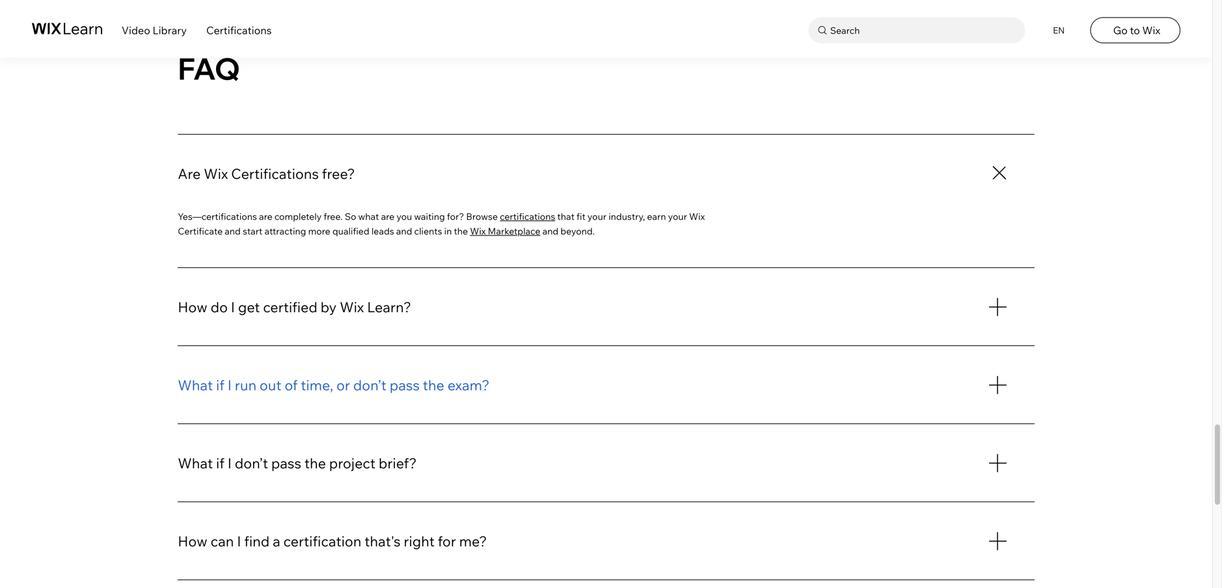 Task type: describe. For each thing, give the bounding box(es) containing it.
library
[[153, 24, 187, 37]]

certifications link
[[500, 211, 555, 222]]

qualified
[[333, 226, 370, 237]]

if for don't
[[216, 455, 225, 472]]

yes—certifications
[[178, 211, 257, 222]]

can
[[211, 533, 234, 550]]

Search text field
[[827, 22, 1022, 39]]

certificate
[[178, 226, 223, 237]]

free.
[[324, 211, 343, 222]]

i for find
[[237, 533, 241, 550]]

learn?
[[367, 298, 411, 316]]

run
[[235, 377, 257, 394]]

clients
[[414, 226, 442, 237]]

how for how do i get certified by wix learn?
[[178, 298, 208, 316]]

1 your from the left
[[588, 211, 607, 222]]

what if i don't pass the project brief?
[[178, 455, 417, 472]]

to
[[1130, 24, 1140, 37]]

find
[[244, 533, 270, 550]]

more
[[308, 226, 331, 237]]

attracting
[[265, 226, 306, 237]]

start
[[243, 226, 263, 237]]

1 horizontal spatial the
[[423, 377, 445, 394]]

1 vertical spatial pass
[[271, 455, 301, 472]]

i for run
[[228, 377, 232, 394]]

earn
[[647, 211, 666, 222]]

certifications link
[[206, 24, 272, 37]]

wix inside that fit your industry, earn your wix certificate and start attracting more qualified leads and clients in the
[[689, 211, 705, 222]]

in
[[444, 226, 452, 237]]

1 horizontal spatial don't
[[353, 377, 387, 394]]

0 vertical spatial certifications
[[206, 24, 272, 37]]

if for run
[[216, 377, 225, 394]]

i for don't
[[228, 455, 232, 472]]

3 and from the left
[[543, 226, 559, 237]]

leads
[[372, 226, 394, 237]]

for?
[[447, 211, 464, 222]]

time,
[[301, 377, 333, 394]]

i for get
[[231, 298, 235, 316]]

completely
[[275, 211, 322, 222]]

beyond.
[[561, 226, 595, 237]]

right
[[404, 533, 435, 550]]

free?
[[322, 165, 355, 183]]

video library link
[[122, 24, 187, 37]]

that's
[[365, 533, 401, 550]]

wix marketplace and beyond.
[[470, 226, 595, 237]]

yes—certifications are completely free. so what are you waiting for? browse certifications
[[178, 211, 555, 222]]

0 vertical spatial pass
[[390, 377, 420, 394]]

1 vertical spatial don't
[[235, 455, 268, 472]]

certification
[[284, 533, 362, 550]]

that
[[558, 211, 575, 222]]

browse
[[466, 211, 498, 222]]

en button
[[1045, 17, 1071, 43]]

what for what if i don't pass the project brief?
[[178, 455, 213, 472]]

menu bar containing video library
[[0, 0, 1213, 57]]



Task type: locate. For each thing, give the bounding box(es) containing it.
2 horizontal spatial and
[[543, 226, 559, 237]]

0 vertical spatial what
[[178, 377, 213, 394]]

that fit your industry, earn your wix certificate and start attracting more qualified leads and clients in the
[[178, 211, 705, 237]]

2 and from the left
[[396, 226, 412, 237]]

are
[[178, 165, 201, 183]]

0 horizontal spatial are
[[259, 211, 273, 222]]

of
[[285, 377, 298, 394]]

how
[[178, 298, 208, 316], [178, 533, 208, 550]]

if
[[216, 377, 225, 394], [216, 455, 225, 472]]

0 vertical spatial don't
[[353, 377, 387, 394]]

wix
[[1143, 24, 1161, 37], [204, 165, 228, 183], [689, 211, 705, 222], [470, 226, 486, 237], [340, 298, 364, 316]]

0 horizontal spatial pass
[[271, 455, 301, 472]]

certifications
[[206, 24, 272, 37], [231, 165, 319, 183]]

what if i run out of time, or don't pass the exam?
[[178, 377, 490, 394]]

what for what if i run out of time, or don't pass the exam?
[[178, 377, 213, 394]]

by
[[321, 298, 337, 316]]

and down you
[[396, 226, 412, 237]]

1 vertical spatial if
[[216, 455, 225, 472]]

industry,
[[609, 211, 645, 222]]

wix right to on the right of the page
[[1143, 24, 1161, 37]]

1 and from the left
[[225, 226, 241, 237]]

or
[[337, 377, 350, 394]]

0 vertical spatial how
[[178, 298, 208, 316]]

what
[[178, 377, 213, 394], [178, 455, 213, 472]]

menu bar
[[0, 0, 1213, 57]]

1 are from the left
[[259, 211, 273, 222]]

0 horizontal spatial your
[[588, 211, 607, 222]]

what
[[358, 211, 379, 222]]

project
[[329, 455, 376, 472]]

get
[[238, 298, 260, 316]]

how left do
[[178, 298, 208, 316]]

2 are from the left
[[381, 211, 395, 222]]

0 vertical spatial if
[[216, 377, 225, 394]]

the right 'in'
[[454, 226, 468, 237]]

how for how can i find a certification that's right for me?
[[178, 533, 208, 550]]

pass
[[390, 377, 420, 394], [271, 455, 301, 472]]

1 vertical spatial how
[[178, 533, 208, 550]]

wix right are in the top left of the page
[[204, 165, 228, 183]]

1 vertical spatial what
[[178, 455, 213, 472]]

are wix certifications free?
[[178, 165, 355, 183]]

waiting
[[414, 211, 445, 222]]

0 horizontal spatial and
[[225, 226, 241, 237]]

your
[[588, 211, 607, 222], [668, 211, 687, 222]]

2 how from the top
[[178, 533, 208, 550]]

wix down "browse"
[[470, 226, 486, 237]]

go to wix
[[1114, 24, 1161, 37]]

0 vertical spatial the
[[454, 226, 468, 237]]

do
[[211, 298, 228, 316]]

certifications
[[500, 211, 555, 222]]

so
[[345, 211, 356, 222]]

1 horizontal spatial pass
[[390, 377, 420, 394]]

are up leads
[[381, 211, 395, 222]]

out
[[260, 377, 282, 394]]

1 vertical spatial certifications
[[231, 165, 319, 183]]

1 horizontal spatial and
[[396, 226, 412, 237]]

0 horizontal spatial the
[[305, 455, 326, 472]]

go
[[1114, 24, 1128, 37]]

1 what from the top
[[178, 377, 213, 394]]

video library
[[122, 24, 187, 37]]

how left can
[[178, 533, 208, 550]]

how can i find a certification that's right for me?
[[178, 533, 487, 550]]

1 vertical spatial the
[[423, 377, 445, 394]]

1 if from the top
[[216, 377, 225, 394]]

2 if from the top
[[216, 455, 225, 472]]

wix right earn on the right top of page
[[689, 211, 705, 222]]

don't
[[353, 377, 387, 394], [235, 455, 268, 472]]

certified
[[263, 298, 318, 316]]

1 horizontal spatial your
[[668, 211, 687, 222]]

en
[[1053, 25, 1065, 36]]

your right "fit"
[[588, 211, 607, 222]]

the left project
[[305, 455, 326, 472]]

are up start
[[259, 211, 273, 222]]

your right earn on the right top of page
[[668, 211, 687, 222]]

how do i get certified by wix learn?
[[178, 298, 411, 316]]

fit
[[577, 211, 586, 222]]

the inside that fit your industry, earn your wix certificate and start attracting more qualified leads and clients in the
[[454, 226, 468, 237]]

2 vertical spatial the
[[305, 455, 326, 472]]

i
[[231, 298, 235, 316], [228, 377, 232, 394], [228, 455, 232, 472], [237, 533, 241, 550]]

certifications up faq
[[206, 24, 272, 37]]

the left exam?
[[423, 377, 445, 394]]

2 what from the top
[[178, 455, 213, 472]]

a
[[273, 533, 280, 550]]

me?
[[459, 533, 487, 550]]

wix right by
[[340, 298, 364, 316]]

2 your from the left
[[668, 211, 687, 222]]

faq
[[178, 50, 240, 87]]

and left start
[[225, 226, 241, 237]]

you
[[397, 211, 412, 222]]

the
[[454, 226, 468, 237], [423, 377, 445, 394], [305, 455, 326, 472]]

certifications up completely
[[231, 165, 319, 183]]

1 how from the top
[[178, 298, 208, 316]]

for
[[438, 533, 456, 550]]

2 horizontal spatial the
[[454, 226, 468, 237]]

video
[[122, 24, 150, 37]]

are
[[259, 211, 273, 222], [381, 211, 395, 222]]

0 horizontal spatial don't
[[235, 455, 268, 472]]

1 horizontal spatial are
[[381, 211, 395, 222]]

and
[[225, 226, 241, 237], [396, 226, 412, 237], [543, 226, 559, 237]]

and down that
[[543, 226, 559, 237]]

wix marketplace link
[[470, 226, 541, 237]]

marketplace
[[488, 226, 541, 237]]

exam?
[[448, 377, 490, 394]]

go to wix link
[[1091, 17, 1181, 43]]

brief?
[[379, 455, 417, 472]]



Task type: vqa. For each thing, say whether or not it's contained in the screenshot.
the What
yes



